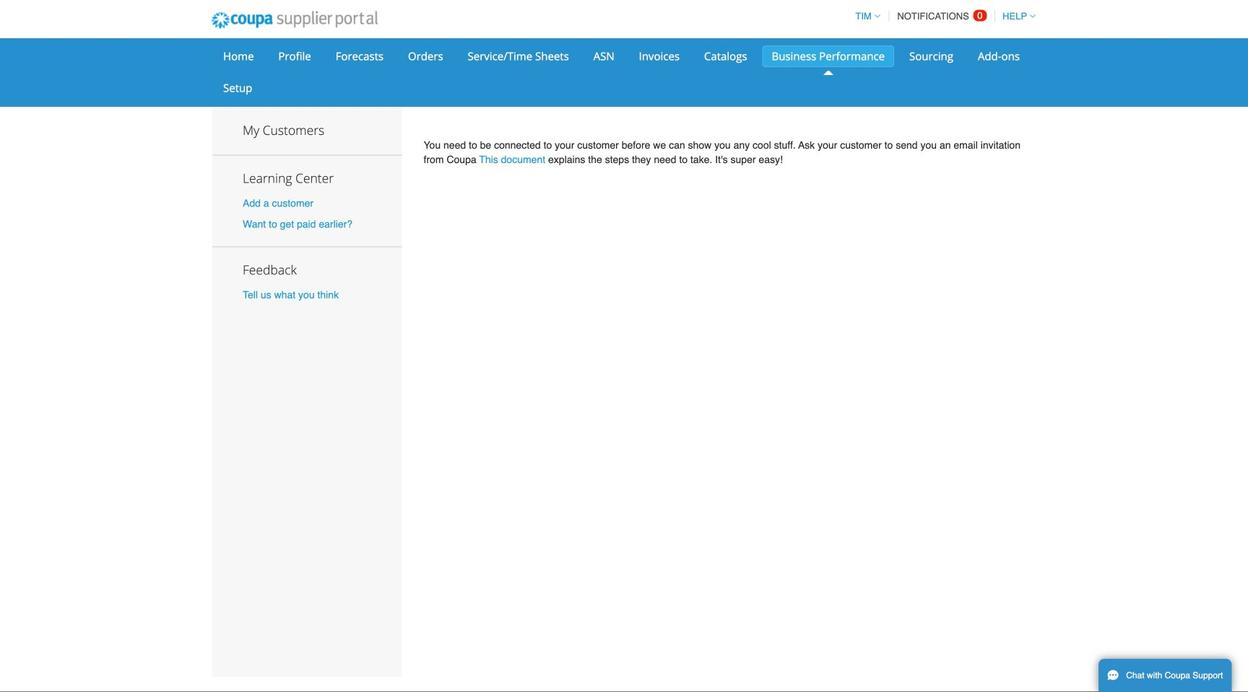 Task type: describe. For each thing, give the bounding box(es) containing it.
coupa supplier portal image
[[202, 2, 388, 38]]



Task type: locate. For each thing, give the bounding box(es) containing it.
navigation
[[849, 2, 1036, 30]]



